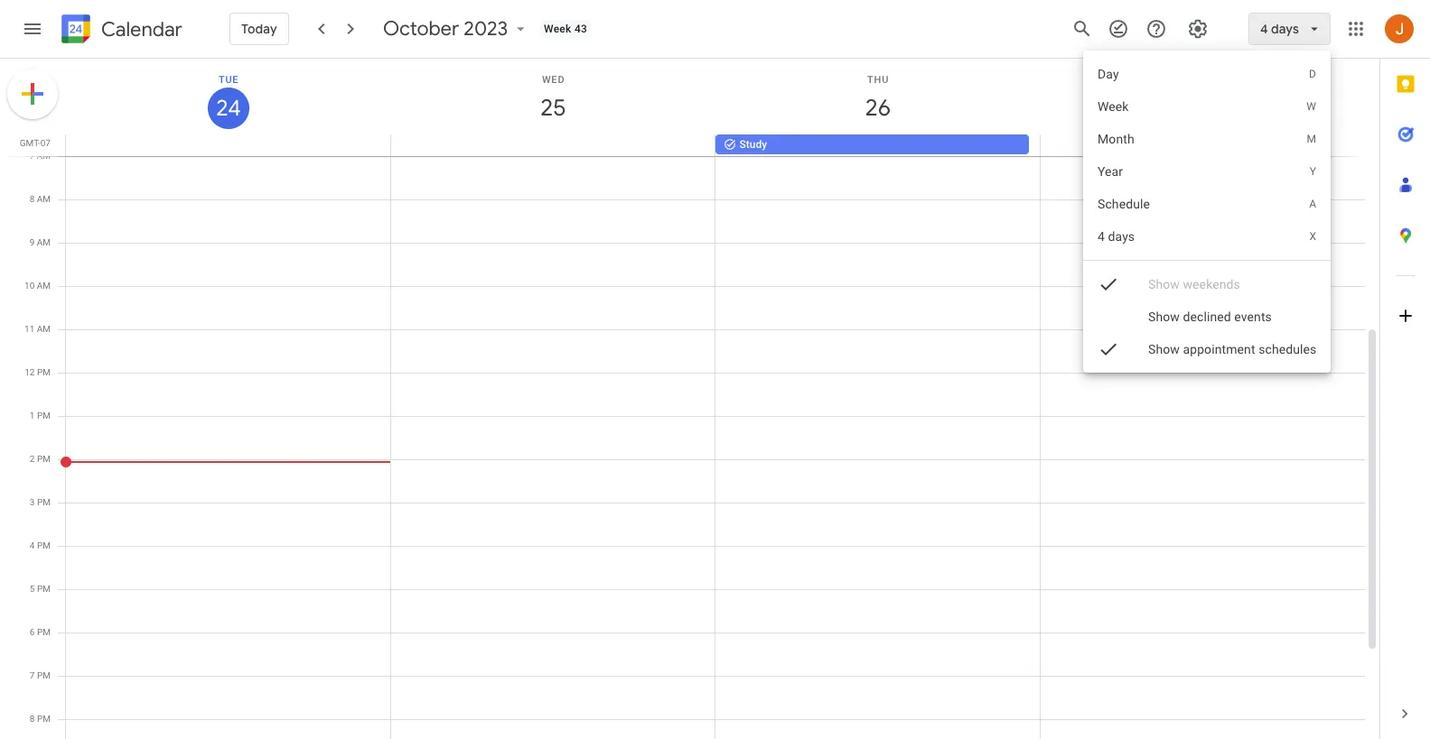 Task type: locate. For each thing, give the bounding box(es) containing it.
days
[[1271, 21, 1299, 37], [1108, 229, 1135, 244]]

pm
[[37, 368, 51, 378], [37, 411, 51, 421], [37, 454, 51, 464], [37, 498, 51, 508], [37, 541, 51, 551], [37, 585, 51, 594], [37, 628, 51, 638], [37, 671, 51, 681], [37, 715, 51, 725]]

am up 9 am
[[37, 194, 51, 204]]

pm down the 7 pm
[[37, 715, 51, 725]]

show left declined
[[1148, 310, 1179, 324]]

cell
[[66, 135, 390, 156], [390, 135, 715, 156], [1040, 135, 1364, 156]]

2 vertical spatial 4
[[30, 541, 35, 551]]

check checkbox item down declined
[[1083, 333, 1331, 366]]

am for 9 am
[[37, 238, 51, 248]]

5 am from the top
[[37, 324, 51, 334]]

main drawer image
[[22, 18, 43, 40]]

7
[[29, 151, 35, 161], [30, 671, 35, 681]]

week
[[544, 23, 572, 35], [1097, 99, 1129, 114]]

1 horizontal spatial 4 days
[[1260, 21, 1299, 37]]

0 horizontal spatial 4 days
[[1097, 229, 1135, 244]]

2
[[30, 454, 35, 464]]

menu
[[1083, 51, 1331, 385]]

2 horizontal spatial 4
[[1260, 21, 1268, 37]]

3 pm from the top
[[37, 454, 51, 464]]

0 vertical spatial days
[[1271, 21, 1299, 37]]

pm right 6
[[37, 628, 51, 638]]

1 show from the top
[[1148, 277, 1179, 292]]

week up month
[[1097, 99, 1129, 114]]

4 pm
[[30, 541, 51, 551]]

2 am from the top
[[37, 194, 51, 204]]

calendar heading
[[98, 17, 182, 42]]

pm right 1 on the bottom of page
[[37, 411, 51, 421]]

week inside menu item
[[1097, 99, 1129, 114]]

1 vertical spatial check
[[1097, 339, 1119, 360]]

1 vertical spatial days
[[1108, 229, 1135, 244]]

8 up 9
[[29, 194, 35, 204]]

am right 11 on the left of the page
[[37, 324, 51, 334]]

y
[[1309, 165, 1316, 178]]

7 down 6
[[30, 671, 35, 681]]

12
[[25, 368, 35, 378]]

show inside checkbox item
[[1148, 310, 1179, 324]]

0 horizontal spatial days
[[1108, 229, 1135, 244]]

3 show from the top
[[1148, 342, 1179, 357]]

1 vertical spatial 8
[[30, 715, 35, 725]]

4 am from the top
[[37, 281, 51, 291]]

check checkbox item
[[1083, 268, 1331, 301], [1083, 333, 1331, 366]]

1 pm
[[30, 411, 51, 421]]

1 am from the top
[[37, 151, 51, 161]]

today
[[241, 21, 277, 37]]

week for week 43
[[544, 23, 572, 35]]

0 vertical spatial week
[[544, 23, 572, 35]]

4 days
[[1260, 21, 1299, 37], [1097, 229, 1135, 244]]

gmt-07
[[20, 138, 51, 148]]

check checkbox item up declined
[[1083, 268, 1331, 301]]

1 7 from the top
[[29, 151, 35, 161]]

pm right 5
[[37, 585, 51, 594]]

1 pm from the top
[[37, 368, 51, 378]]

1 horizontal spatial week
[[1097, 99, 1129, 114]]

show left appointment on the right top
[[1148, 342, 1179, 357]]

1 cell from the left
[[66, 135, 390, 156]]

study row
[[58, 135, 1379, 156]]

check for show appointment schedules
[[1097, 339, 1119, 360]]

43
[[575, 23, 587, 35]]

1 vertical spatial 4
[[1097, 229, 1104, 244]]

am right 9
[[37, 238, 51, 248]]

pm up 8 pm at bottom
[[37, 671, 51, 681]]

8
[[29, 194, 35, 204], [30, 715, 35, 725]]

w
[[1306, 100, 1316, 113]]

show for show declined events
[[1148, 310, 1179, 324]]

6 pm from the top
[[37, 585, 51, 594]]

4 right settings menu icon
[[1260, 21, 1268, 37]]

7 am
[[29, 151, 51, 161]]

1 vertical spatial show
[[1148, 310, 1179, 324]]

7 for 7 am
[[29, 151, 35, 161]]

4 days inside dropdown button
[[1260, 21, 1299, 37]]

1 vertical spatial week
[[1097, 99, 1129, 114]]

show weekends
[[1148, 277, 1240, 292]]

day menu item
[[1083, 58, 1331, 90]]

grid
[[0, 59, 1379, 740]]

4 pm from the top
[[37, 498, 51, 508]]

check
[[1097, 274, 1119, 295], [1097, 339, 1119, 360]]

am
[[37, 151, 51, 161], [37, 194, 51, 204], [37, 238, 51, 248], [37, 281, 51, 291], [37, 324, 51, 334]]

show for show weekends
[[1148, 277, 1179, 292]]

today button
[[229, 7, 289, 51]]

4 days down schedule
[[1097, 229, 1135, 244]]

8 pm
[[30, 715, 51, 725]]

1 check checkbox item from the top
[[1083, 268, 1331, 301]]

calendar element
[[58, 11, 182, 51]]

0 vertical spatial check
[[1097, 274, 1119, 295]]

pm right the 12
[[37, 368, 51, 378]]

pm down 3 pm
[[37, 541, 51, 551]]

pm for 5 pm
[[37, 585, 51, 594]]

check for show weekends
[[1097, 274, 1119, 295]]

year menu item
[[1083, 155, 1331, 188]]

week for week
[[1097, 99, 1129, 114]]

1 8 from the top
[[29, 194, 35, 204]]

grid containing 25
[[0, 59, 1379, 740]]

1 vertical spatial 7
[[30, 671, 35, 681]]

2 7 from the top
[[30, 671, 35, 681]]

0 horizontal spatial 4
[[30, 541, 35, 551]]

2 pm from the top
[[37, 411, 51, 421]]

thu 26
[[864, 74, 890, 123]]

10 am
[[24, 281, 51, 291]]

tue 24
[[215, 74, 240, 123]]

show left weekends
[[1148, 277, 1179, 292]]

am right "10"
[[37, 281, 51, 291]]

cell down the week menu item
[[1040, 135, 1364, 156]]

1 horizontal spatial 4
[[1097, 229, 1104, 244]]

2 vertical spatial show
[[1148, 342, 1179, 357]]

week left "43"
[[544, 23, 572, 35]]

2 8 from the top
[[30, 715, 35, 725]]

week 43
[[544, 23, 587, 35]]

3 am from the top
[[37, 238, 51, 248]]

schedules
[[1258, 342, 1316, 357]]

1 horizontal spatial days
[[1271, 21, 1299, 37]]

5 pm from the top
[[37, 541, 51, 551]]

pm right the 2
[[37, 454, 51, 464]]

8 am
[[29, 194, 51, 204]]

0 vertical spatial 7
[[29, 151, 35, 161]]

tab list
[[1380, 59, 1430, 689]]

26
[[864, 93, 890, 123]]

cell down 24 link
[[66, 135, 390, 156]]

pm for 7 pm
[[37, 671, 51, 681]]

4 days menu item
[[1083, 220, 1331, 253]]

show
[[1148, 277, 1179, 292], [1148, 310, 1179, 324], [1148, 342, 1179, 357]]

7 for 7 pm
[[30, 671, 35, 681]]

4 inside dropdown button
[[1260, 21, 1268, 37]]

7 pm from the top
[[37, 628, 51, 638]]

0 vertical spatial 8
[[29, 194, 35, 204]]

0 horizontal spatial week
[[544, 23, 572, 35]]

show declined events checkbox item
[[1083, 249, 1331, 385]]

pm for 8 pm
[[37, 715, 51, 725]]

cell down 25 "link"
[[390, 135, 715, 156]]

month
[[1097, 132, 1134, 146]]

8 pm from the top
[[37, 671, 51, 681]]

0 vertical spatial 4
[[1260, 21, 1268, 37]]

8 down the 7 pm
[[30, 715, 35, 725]]

0 vertical spatial check checkbox item
[[1083, 268, 1331, 301]]

4 inside menu item
[[1097, 229, 1104, 244]]

11
[[24, 324, 35, 334]]

show appointment schedules
[[1148, 342, 1316, 357]]

thu
[[867, 74, 889, 86]]

2 show from the top
[[1148, 310, 1179, 324]]

7 down gmt-
[[29, 151, 35, 161]]

days down schedule
[[1108, 229, 1135, 244]]

1 vertical spatial check checkbox item
[[1083, 333, 1331, 366]]

1 check from the top
[[1097, 274, 1119, 295]]

4
[[1260, 21, 1268, 37], [1097, 229, 1104, 244], [30, 541, 35, 551]]

1 vertical spatial 4 days
[[1097, 229, 1135, 244]]

days right settings menu icon
[[1271, 21, 1299, 37]]

am down the 07
[[37, 151, 51, 161]]

0 vertical spatial show
[[1148, 277, 1179, 292]]

pm right 3
[[37, 498, 51, 508]]

settings menu image
[[1187, 18, 1209, 40]]

2 check from the top
[[1097, 339, 1119, 360]]

wed 25
[[539, 74, 565, 123]]

3
[[30, 498, 35, 508]]

4 down schedule
[[1097, 229, 1104, 244]]

4 days right settings menu icon
[[1260, 21, 1299, 37]]

4 days button
[[1248, 7, 1331, 51]]

4 down 3
[[30, 541, 35, 551]]

07
[[40, 138, 51, 148]]

1
[[30, 411, 35, 421]]

show for show appointment schedules
[[1148, 342, 1179, 357]]

3 cell from the left
[[1040, 135, 1364, 156]]

9 pm from the top
[[37, 715, 51, 725]]

0 vertical spatial 4 days
[[1260, 21, 1299, 37]]

am for 10 am
[[37, 281, 51, 291]]



Task type: vqa. For each thing, say whether or not it's contained in the screenshot.


Task type: describe. For each thing, give the bounding box(es) containing it.
11 am
[[24, 324, 51, 334]]

2 pm
[[30, 454, 51, 464]]

12 pm
[[25, 368, 51, 378]]

4 days inside menu item
[[1097, 229, 1135, 244]]

8 for 8 pm
[[30, 715, 35, 725]]

week menu item
[[1083, 90, 1331, 123]]

9
[[29, 238, 35, 248]]

events
[[1234, 310, 1272, 324]]

schedule menu item
[[1083, 188, 1331, 220]]

2 cell from the left
[[390, 135, 715, 156]]

pm for 1 pm
[[37, 411, 51, 421]]

show declined events
[[1148, 310, 1272, 324]]

24
[[215, 94, 240, 123]]

october 2023
[[383, 16, 508, 42]]

wed
[[542, 74, 565, 86]]

am for 7 am
[[37, 151, 51, 161]]

tue
[[219, 74, 239, 86]]

25
[[539, 93, 565, 123]]

am for 11 am
[[37, 324, 51, 334]]

a
[[1309, 198, 1316, 210]]

d
[[1309, 68, 1316, 80]]

pm for 12 pm
[[37, 368, 51, 378]]

gmt-
[[20, 138, 40, 148]]

october
[[383, 16, 459, 42]]

26 link
[[857, 88, 899, 129]]

year
[[1097, 164, 1123, 179]]

weekends
[[1183, 277, 1240, 292]]

october 2023 button
[[376, 16, 537, 42]]

5 pm
[[30, 585, 51, 594]]

pm for 6 pm
[[37, 628, 51, 638]]

am for 8 am
[[37, 194, 51, 204]]

days inside menu item
[[1108, 229, 1135, 244]]

calendar
[[101, 17, 182, 42]]

6 pm
[[30, 628, 51, 638]]

4 inside grid
[[30, 541, 35, 551]]

25 link
[[532, 88, 574, 129]]

schedule
[[1097, 197, 1150, 211]]

menu containing check
[[1083, 51, 1331, 385]]

month menu item
[[1083, 123, 1331, 155]]

8 for 8 am
[[29, 194, 35, 204]]

2 check checkbox item from the top
[[1083, 333, 1331, 366]]

10
[[24, 281, 35, 291]]

7 pm
[[30, 671, 51, 681]]

pm for 3 pm
[[37, 498, 51, 508]]

24 link
[[208, 88, 249, 129]]

declined
[[1183, 310, 1231, 324]]

x
[[1309, 230, 1316, 243]]

5
[[30, 585, 35, 594]]

2023
[[464, 16, 508, 42]]

3 pm
[[30, 498, 51, 508]]

pm for 2 pm
[[37, 454, 51, 464]]

9 am
[[29, 238, 51, 248]]

days inside dropdown button
[[1271, 21, 1299, 37]]

appointment
[[1183, 342, 1255, 357]]

day
[[1097, 67, 1119, 81]]

6
[[30, 628, 35, 638]]

study button
[[715, 135, 1029, 154]]

m
[[1306, 133, 1316, 145]]

study
[[739, 138, 767, 151]]

pm for 4 pm
[[37, 541, 51, 551]]



